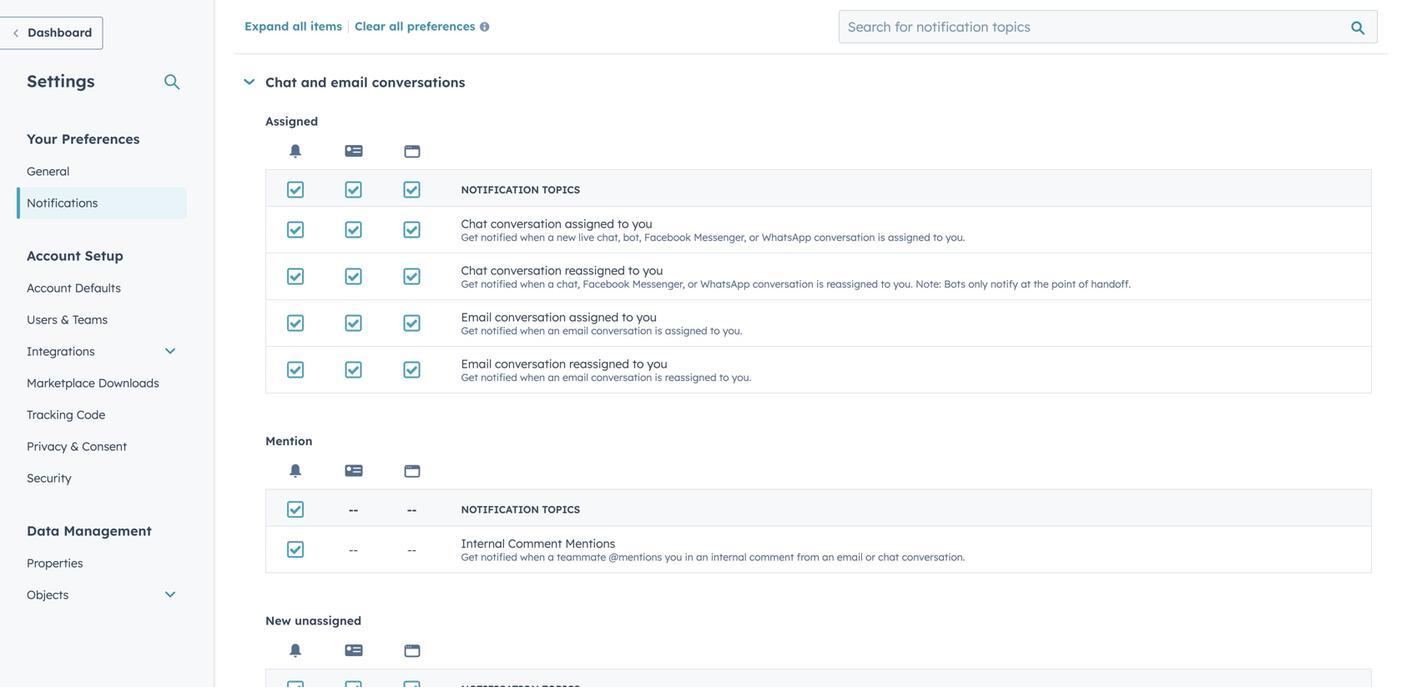 Task type: vqa. For each thing, say whether or not it's contained in the screenshot.
Get related to Chat conversation reassigned to you
yes



Task type: describe. For each thing, give the bounding box(es) containing it.
only
[[969, 278, 988, 290]]

notifications
[[27, 196, 98, 210]]

hubspot
[[659, 14, 701, 27]]

all for clear
[[389, 19, 404, 33]]

data management
[[27, 523, 152, 540]]

tracking code
[[27, 408, 105, 422]]

get for chat conversation assigned to you
[[461, 231, 478, 244]]

bot,
[[623, 231, 642, 244]]

you for chat conversation assigned to you
[[632, 216, 652, 231]]

or inside 'chat conversation assigned to you get notified when a new live chat, bot, facebook messenger, or whatsapp conversation is assigned to you.'
[[749, 231, 759, 244]]

email conversation assigned to you get notified when an email conversation is assigned to you.
[[461, 310, 742, 337]]

clear all preferences
[[355, 19, 476, 33]]

comment
[[508, 537, 562, 551]]

users & teams link
[[17, 304, 187, 336]]

email conversation reassigned to you get notified when an email conversation is reassigned to you.
[[461, 357, 752, 384]]

internal
[[461, 537, 505, 551]]

mentions
[[565, 537, 615, 551]]

tracking
[[27, 408, 73, 422]]

phone
[[704, 14, 733, 27]]

account defaults link
[[17, 273, 187, 304]]

1 when from the top
[[520, 14, 545, 27]]

chat for chat conversation reassigned to you get notified when a chat, facebook messenger, or whatsapp conversation is reassigned to you. note: bots only notify at the point of handoff.
[[461, 263, 487, 278]]

objects
[[27, 588, 69, 603]]

preferences
[[62, 131, 140, 147]]

security
[[27, 471, 71, 486]]

assigned
[[265, 114, 318, 129]]

is inside email conversation reassigned to you get notified when an email conversation is reassigned to you.
[[655, 371, 662, 384]]

account setup
[[27, 247, 123, 264]]

internal
[[711, 551, 747, 564]]

all for expand
[[293, 19, 307, 33]]

your preferences element
[[17, 130, 187, 219]]

clear all preferences button
[[355, 17, 496, 37]]

notification for mention
[[461, 504, 539, 516]]

chat and email conversations button
[[244, 74, 1372, 91]]

chat, inside 'chat conversation assigned to you get notified when a new live chat, bot, facebook messenger, or whatsapp conversation is assigned to you.'
[[597, 231, 621, 244]]

been
[[795, 14, 818, 27]]

users & teams
[[27, 313, 108, 327]]

point
[[1052, 278, 1076, 290]]

inbound
[[563, 14, 601, 27]]

has
[[775, 14, 792, 27]]

properties
[[27, 556, 83, 571]]

and
[[301, 74, 327, 91]]

integrations button
[[17, 336, 187, 368]]

call
[[604, 14, 620, 27]]

teams
[[72, 313, 108, 327]]

notify
[[991, 278, 1018, 290]]

an right in
[[696, 551, 708, 564]]

new
[[265, 614, 291, 629]]

settings
[[27, 71, 95, 91]]

number
[[736, 14, 772, 27]]

live
[[579, 231, 594, 244]]

get for email conversation reassigned to you
[[461, 371, 478, 384]]

notification topics for assigned
[[461, 184, 580, 196]]

note:
[[916, 278, 941, 290]]

you. inside email conversation reassigned to you get notified when an email conversation is reassigned to you.
[[732, 371, 752, 384]]

expand all items
[[245, 19, 342, 33]]

expand
[[245, 19, 289, 33]]

teammate
[[557, 551, 606, 564]]

privacy
[[27, 439, 67, 454]]

marketplace
[[27, 376, 95, 391]]

expand all items button
[[245, 19, 342, 33]]

objects button
[[17, 580, 187, 611]]

bots
[[944, 278, 966, 290]]

integrations
[[27, 344, 95, 359]]

you. inside email conversation assigned to you get notified when an email conversation is assigned to you.
[[723, 325, 742, 337]]

privacy & consent
[[27, 439, 127, 454]]

you. inside chat conversation reassigned to you get notified when a chat, facebook messenger, or whatsapp conversation is reassigned to you. note: bots only notify at the point of handoff.
[[893, 278, 913, 290]]

you for chat conversation reassigned to you
[[643, 263, 663, 278]]

account setup element
[[17, 247, 187, 495]]

logged
[[821, 14, 853, 27]]

consent
[[82, 439, 127, 454]]

when inside internal comment mentions get notified when a teammate @mentions you in an internal comment from an email or chat conversation.
[[520, 551, 545, 564]]

an right from
[[822, 551, 834, 564]]

the
[[1034, 278, 1049, 290]]

your preferences
[[27, 131, 140, 147]]

users
[[27, 313, 58, 327]]

email inside internal comment mentions get notified when a teammate @mentions you in an internal comment from an email or chat conversation.
[[837, 551, 863, 564]]

you. inside 'chat conversation assigned to you get notified when a new live chat, bot, facebook messenger, or whatsapp conversation is assigned to you.'
[[946, 231, 965, 244]]

tracking code link
[[17, 399, 187, 431]]

dashboard link
[[0, 17, 103, 50]]

new unassigned
[[265, 614, 361, 629]]

a inside internal comment mentions get notified when a teammate @mentions you in an internal comment from an email or chat conversation.
[[548, 551, 554, 564]]

notifications link
[[17, 187, 187, 219]]

caret image
[[244, 79, 255, 85]]

from
[[797, 551, 820, 564]]

chat conversation reassigned to you get notified when a chat, facebook messenger, or whatsapp conversation is reassigned to you. note: bots only notify at the point of handoff.
[[461, 263, 1131, 290]]

messenger, inside 'chat conversation assigned to you get notified when a new live chat, bot, facebook messenger, or whatsapp conversation is assigned to you.'
[[694, 231, 747, 244]]

an inside email conversation reassigned to you get notified when an email conversation is reassigned to you.
[[548, 371, 560, 384]]

when for email conversation assigned to you
[[520, 325, 545, 337]]

conversations
[[372, 74, 465, 91]]

chat for chat and email conversations
[[265, 74, 297, 91]]

data management element
[[17, 522, 187, 675]]

topics for mention
[[542, 504, 580, 516]]

whatsapp inside chat conversation reassigned to you get notified when a chat, facebook messenger, or whatsapp conversation is reassigned to you. note: bots only notify at the point of handoff.
[[701, 278, 750, 290]]

preferences
[[407, 19, 476, 33]]

internal comment mentions get notified when a teammate @mentions you in an internal comment from an email or chat conversation.
[[461, 537, 965, 564]]

chat
[[878, 551, 899, 564]]

get inside internal comment mentions get notified when a teammate @mentions you in an internal comment from an email or chat conversation.
[[461, 551, 478, 564]]

get notified when an inbound call to your hubspot phone number has been logged
[[461, 14, 853, 27]]

general link
[[17, 156, 187, 187]]

account for account defaults
[[27, 281, 72, 295]]

email inside email conversation reassigned to you get notified when an email conversation is reassigned to you.
[[563, 371, 588, 384]]

get for email conversation assigned to you
[[461, 325, 478, 337]]

your
[[635, 14, 656, 27]]

@mentions
[[609, 551, 662, 564]]

email for email conversation reassigned to you
[[461, 357, 492, 371]]

email right and
[[331, 74, 368, 91]]

an left inbound at the left
[[548, 14, 560, 27]]

code
[[77, 408, 105, 422]]

data
[[27, 523, 60, 540]]



Task type: locate. For each thing, give the bounding box(es) containing it.
0 horizontal spatial all
[[293, 19, 307, 33]]

0 horizontal spatial &
[[61, 313, 69, 327]]

email
[[461, 310, 492, 325], [461, 357, 492, 371]]

get for chat conversation reassigned to you
[[461, 278, 478, 290]]

get
[[461, 14, 478, 27], [461, 231, 478, 244], [461, 278, 478, 290], [461, 325, 478, 337], [461, 371, 478, 384], [461, 551, 478, 564]]

1 horizontal spatial &
[[70, 439, 79, 454]]

1 horizontal spatial messenger,
[[694, 231, 747, 244]]

chat conversation assigned to you get notified when a new live chat, bot, facebook messenger, or whatsapp conversation is assigned to you.
[[461, 216, 965, 244]]

0 vertical spatial notification topics
[[461, 184, 580, 196]]

you inside internal comment mentions get notified when a teammate @mentions you in an internal comment from an email or chat conversation.
[[665, 551, 682, 564]]

notified for email conversation assigned to you
[[481, 325, 517, 337]]

or down 'chat conversation assigned to you get notified when a new live chat, bot, facebook messenger, or whatsapp conversation is assigned to you.'
[[688, 278, 698, 290]]

is
[[878, 231, 885, 244], [816, 278, 824, 290], [655, 325, 662, 337], [655, 371, 662, 384]]

security link
[[17, 463, 187, 495]]

account
[[27, 247, 81, 264], [27, 281, 72, 295]]

1 vertical spatial notification topics
[[461, 504, 580, 516]]

& for users
[[61, 313, 69, 327]]

when inside email conversation assigned to you get notified when an email conversation is assigned to you.
[[520, 325, 545, 337]]

notification topics
[[461, 184, 580, 196], [461, 504, 580, 516]]

3 a from the top
[[548, 551, 554, 564]]

or up chat conversation reassigned to you get notified when a chat, facebook messenger, or whatsapp conversation is reassigned to you. note: bots only notify at the point of handoff.
[[749, 231, 759, 244]]

when for chat conversation reassigned to you
[[520, 278, 545, 290]]

is inside 'chat conversation assigned to you get notified when a new live chat, bot, facebook messenger, or whatsapp conversation is assigned to you.'
[[878, 231, 885, 244]]

chat for chat conversation assigned to you get notified when a new live chat, bot, facebook messenger, or whatsapp conversation is assigned to you.
[[461, 216, 487, 231]]

you down email conversation assigned to you get notified when an email conversation is assigned to you.
[[647, 357, 667, 371]]

1 vertical spatial facebook
[[583, 278, 630, 290]]

you inside chat conversation reassigned to you get notified when a chat, facebook messenger, or whatsapp conversation is reassigned to you. note: bots only notify at the point of handoff.
[[643, 263, 663, 278]]

facebook right bot,
[[644, 231, 691, 244]]

1 vertical spatial chat,
[[557, 278, 580, 290]]

& right privacy
[[70, 439, 79, 454]]

email up email conversation reassigned to you get notified when an email conversation is reassigned to you.
[[563, 325, 588, 337]]

1 all from the left
[[293, 19, 307, 33]]

all inside button
[[389, 19, 404, 33]]

you for email conversation reassigned to you
[[647, 357, 667, 371]]

you left in
[[665, 551, 682, 564]]

1 vertical spatial account
[[27, 281, 72, 295]]

unassigned
[[295, 614, 361, 629]]

1 vertical spatial a
[[548, 278, 554, 290]]

1 horizontal spatial or
[[749, 231, 759, 244]]

chat, down new
[[557, 278, 580, 290]]

1 vertical spatial whatsapp
[[701, 278, 750, 290]]

4 notified from the top
[[481, 325, 517, 337]]

when inside chat conversation reassigned to you get notified when a chat, facebook messenger, or whatsapp conversation is reassigned to you. note: bots only notify at the point of handoff.
[[520, 278, 545, 290]]

downloads
[[98, 376, 159, 391]]

general
[[27, 164, 69, 179]]

email down email conversation assigned to you get notified when an email conversation is assigned to you.
[[563, 371, 588, 384]]

notified inside 'chat conversation assigned to you get notified when a new live chat, bot, facebook messenger, or whatsapp conversation is assigned to you.'
[[481, 231, 517, 244]]

reassigned
[[565, 263, 625, 278], [827, 278, 878, 290], [569, 357, 629, 371], [665, 371, 717, 384]]

is inside email conversation assigned to you get notified when an email conversation is assigned to you.
[[655, 325, 662, 337]]

1 horizontal spatial whatsapp
[[762, 231, 811, 244]]

or inside internal comment mentions get notified when a teammate @mentions you in an internal comment from an email or chat conversation.
[[866, 551, 876, 564]]

email inside email conversation reassigned to you get notified when an email conversation is reassigned to you.
[[461, 357, 492, 371]]

all left items
[[293, 19, 307, 33]]

1 vertical spatial or
[[688, 278, 698, 290]]

defaults
[[75, 281, 121, 295]]

conversation.
[[902, 551, 965, 564]]

a left new
[[548, 231, 554, 244]]

topics for assigned
[[542, 184, 580, 196]]

chat inside 'chat conversation assigned to you get notified when a new live chat, bot, facebook messenger, or whatsapp conversation is assigned to you.'
[[461, 216, 487, 231]]

2 vertical spatial or
[[866, 551, 876, 564]]

1 vertical spatial topics
[[542, 504, 580, 516]]

notified inside internal comment mentions get notified when a teammate @mentions you in an internal comment from an email or chat conversation.
[[481, 551, 517, 564]]

when inside email conversation reassigned to you get notified when an email conversation is reassigned to you.
[[520, 371, 545, 384]]

account for account setup
[[27, 247, 81, 264]]

notification topics up the comment
[[461, 504, 580, 516]]

chat inside chat conversation reassigned to you get notified when a chat, facebook messenger, or whatsapp conversation is reassigned to you. note: bots only notify at the point of handoff.
[[461, 263, 487, 278]]

whatsapp up chat conversation reassigned to you get notified when a chat, facebook messenger, or whatsapp conversation is reassigned to you. note: bots only notify at the point of handoff.
[[762, 231, 811, 244]]

email left chat
[[837, 551, 863, 564]]

you inside email conversation reassigned to you get notified when an email conversation is reassigned to you.
[[647, 357, 667, 371]]

facebook
[[644, 231, 691, 244], [583, 278, 630, 290]]

setup
[[85, 247, 123, 264]]

facebook up email conversation assigned to you get notified when an email conversation is assigned to you.
[[583, 278, 630, 290]]

of
[[1079, 278, 1089, 290]]

get inside 'chat conversation assigned to you get notified when a new live chat, bot, facebook messenger, or whatsapp conversation is assigned to you.'
[[461, 231, 478, 244]]

1 a from the top
[[548, 231, 554, 244]]

2 vertical spatial chat
[[461, 263, 487, 278]]

notified
[[481, 14, 517, 27], [481, 231, 517, 244], [481, 278, 517, 290], [481, 325, 517, 337], [481, 371, 517, 384], [481, 551, 517, 564]]

1 topics from the top
[[542, 184, 580, 196]]

a inside chat conversation reassigned to you get notified when a chat, facebook messenger, or whatsapp conversation is reassigned to you. note: bots only notify at the point of handoff.
[[548, 278, 554, 290]]

email inside email conversation assigned to you get notified when an email conversation is assigned to you.
[[461, 310, 492, 325]]

marketplace downloads
[[27, 376, 159, 391]]

a inside 'chat conversation assigned to you get notified when a new live chat, bot, facebook messenger, or whatsapp conversation is assigned to you.'
[[548, 231, 554, 244]]

Search for notification topics search field
[[839, 10, 1378, 43]]

notified inside email conversation assigned to you get notified when an email conversation is assigned to you.
[[481, 325, 517, 337]]

account up account defaults
[[27, 247, 81, 264]]

-
[[349, 503, 354, 517], [354, 503, 358, 517], [407, 503, 412, 517], [412, 503, 417, 517], [349, 543, 354, 557], [354, 543, 358, 557], [407, 543, 412, 557], [412, 543, 417, 557]]

1 vertical spatial notification
[[461, 504, 539, 516]]

2 email from the top
[[461, 357, 492, 371]]

new
[[557, 231, 576, 244]]

items
[[310, 19, 342, 33]]

marketplace downloads link
[[17, 368, 187, 399]]

all
[[293, 19, 307, 33], [389, 19, 404, 33]]

1 vertical spatial messenger,
[[632, 278, 685, 290]]

handoff.
[[1091, 278, 1131, 290]]

when
[[520, 14, 545, 27], [520, 231, 545, 244], [520, 278, 545, 290], [520, 325, 545, 337], [520, 371, 545, 384], [520, 551, 545, 564]]

0 horizontal spatial or
[[688, 278, 698, 290]]

properties link
[[17, 548, 187, 580]]

a
[[548, 231, 554, 244], [548, 278, 554, 290], [548, 551, 554, 564]]

account defaults
[[27, 281, 121, 295]]

notified for chat conversation assigned to you
[[481, 231, 517, 244]]

0 vertical spatial a
[[548, 231, 554, 244]]

2 get from the top
[[461, 231, 478, 244]]

a left the teammate
[[548, 551, 554, 564]]

1 notified from the top
[[481, 14, 517, 27]]

a for reassigned
[[548, 278, 554, 290]]

0 vertical spatial topics
[[542, 184, 580, 196]]

all right clear on the top of page
[[389, 19, 404, 33]]

1 account from the top
[[27, 247, 81, 264]]

0 horizontal spatial facebook
[[583, 278, 630, 290]]

0 vertical spatial notification
[[461, 184, 539, 196]]

chat,
[[597, 231, 621, 244], [557, 278, 580, 290]]

your
[[27, 131, 57, 147]]

whatsapp down 'chat conversation assigned to you get notified when a new live chat, bot, facebook messenger, or whatsapp conversation is assigned to you.'
[[701, 278, 750, 290]]

0 vertical spatial whatsapp
[[762, 231, 811, 244]]

1 vertical spatial &
[[70, 439, 79, 454]]

0 vertical spatial messenger,
[[694, 231, 747, 244]]

1 notification topics from the top
[[461, 184, 580, 196]]

an up email conversation reassigned to you get notified when an email conversation is reassigned to you.
[[548, 325, 560, 337]]

3 get from the top
[[461, 278, 478, 290]]

2 a from the top
[[548, 278, 554, 290]]

chat and email conversations
[[265, 74, 465, 91]]

4 get from the top
[[461, 325, 478, 337]]

messenger,
[[694, 231, 747, 244], [632, 278, 685, 290]]

is inside chat conversation reassigned to you get notified when a chat, facebook messenger, or whatsapp conversation is reassigned to you. note: bots only notify at the point of handoff.
[[816, 278, 824, 290]]

mention
[[265, 434, 313, 449]]

topics up the comment
[[542, 504, 580, 516]]

2 horizontal spatial or
[[866, 551, 876, 564]]

6 notified from the top
[[481, 551, 517, 564]]

2 vertical spatial a
[[548, 551, 554, 564]]

2 account from the top
[[27, 281, 72, 295]]

&
[[61, 313, 69, 327], [70, 439, 79, 454]]

1 horizontal spatial all
[[389, 19, 404, 33]]

& for privacy
[[70, 439, 79, 454]]

dashboard
[[28, 25, 92, 40]]

2 notified from the top
[[481, 231, 517, 244]]

0 vertical spatial &
[[61, 313, 69, 327]]

messenger, inside chat conversation reassigned to you get notified when a chat, facebook messenger, or whatsapp conversation is reassigned to you. note: bots only notify at the point of handoff.
[[632, 278, 685, 290]]

2 notification from the top
[[461, 504, 539, 516]]

2 notification topics from the top
[[461, 504, 580, 516]]

when inside 'chat conversation assigned to you get notified when a new live chat, bot, facebook messenger, or whatsapp conversation is assigned to you.'
[[520, 231, 545, 244]]

1 horizontal spatial facebook
[[644, 231, 691, 244]]

privacy & consent link
[[17, 431, 187, 463]]

0 horizontal spatial messenger,
[[632, 278, 685, 290]]

an down email conversation assigned to you get notified when an email conversation is assigned to you.
[[548, 371, 560, 384]]

1 vertical spatial chat
[[461, 216, 487, 231]]

5 notified from the top
[[481, 371, 517, 384]]

0 vertical spatial facebook
[[644, 231, 691, 244]]

facebook inside chat conversation reassigned to you get notified when a chat, facebook messenger, or whatsapp conversation is reassigned to you. note: bots only notify at the point of handoff.
[[583, 278, 630, 290]]

--
[[349, 503, 358, 517], [407, 503, 417, 517], [349, 543, 358, 557], [407, 543, 417, 557]]

0 vertical spatial or
[[749, 231, 759, 244]]

0 vertical spatial email
[[461, 310, 492, 325]]

1 get from the top
[[461, 14, 478, 27]]

get inside email conversation assigned to you get notified when an email conversation is assigned to you.
[[461, 325, 478, 337]]

chat
[[265, 74, 297, 91], [461, 216, 487, 231], [461, 263, 487, 278]]

email for email conversation assigned to you
[[461, 310, 492, 325]]

notification for assigned
[[461, 184, 539, 196]]

when for email conversation reassigned to you
[[520, 371, 545, 384]]

0 vertical spatial account
[[27, 247, 81, 264]]

notified inside email conversation reassigned to you get notified when an email conversation is reassigned to you.
[[481, 371, 517, 384]]

chat, right live
[[597, 231, 621, 244]]

& right users at the left top
[[61, 313, 69, 327]]

conversation
[[491, 216, 562, 231], [814, 231, 875, 244], [491, 263, 562, 278], [753, 278, 814, 290], [495, 310, 566, 325], [591, 325, 652, 337], [495, 357, 566, 371], [591, 371, 652, 384]]

notified for email conversation reassigned to you
[[481, 371, 517, 384]]

management
[[64, 523, 152, 540]]

6 when from the top
[[520, 551, 545, 564]]

you inside email conversation assigned to you get notified when an email conversation is assigned to you.
[[637, 310, 657, 325]]

when for chat conversation assigned to you
[[520, 231, 545, 244]]

1 email from the top
[[461, 310, 492, 325]]

3 notified from the top
[[481, 278, 517, 290]]

clear
[[355, 19, 386, 33]]

account up users at the left top
[[27, 281, 72, 295]]

1 notification from the top
[[461, 184, 539, 196]]

1 vertical spatial email
[[461, 357, 492, 371]]

an inside email conversation assigned to you get notified when an email conversation is assigned to you.
[[548, 325, 560, 337]]

assigned
[[565, 216, 614, 231], [888, 231, 930, 244], [569, 310, 619, 325], [665, 325, 708, 337]]

a for assigned
[[548, 231, 554, 244]]

email
[[331, 74, 368, 91], [563, 325, 588, 337], [563, 371, 588, 384], [837, 551, 863, 564]]

1 horizontal spatial chat,
[[597, 231, 621, 244]]

get inside email conversation reassigned to you get notified when an email conversation is reassigned to you.
[[461, 371, 478, 384]]

notification
[[461, 184, 539, 196], [461, 504, 539, 516]]

you inside 'chat conversation assigned to you get notified when a new live chat, bot, facebook messenger, or whatsapp conversation is assigned to you.'
[[632, 216, 652, 231]]

facebook inside 'chat conversation assigned to you get notified when a new live chat, bot, facebook messenger, or whatsapp conversation is assigned to you.'
[[644, 231, 691, 244]]

0 vertical spatial chat
[[265, 74, 297, 91]]

you up email conversation reassigned to you get notified when an email conversation is reassigned to you.
[[637, 310, 657, 325]]

at
[[1021, 278, 1031, 290]]

5 when from the top
[[520, 371, 545, 384]]

2 all from the left
[[389, 19, 404, 33]]

whatsapp inside 'chat conversation assigned to you get notified when a new live chat, bot, facebook messenger, or whatsapp conversation is assigned to you.'
[[762, 231, 811, 244]]

you for email conversation assigned to you
[[637, 310, 657, 325]]

get inside chat conversation reassigned to you get notified when a chat, facebook messenger, or whatsapp conversation is reassigned to you. note: bots only notify at the point of handoff.
[[461, 278, 478, 290]]

0 horizontal spatial chat,
[[557, 278, 580, 290]]

topics
[[542, 184, 580, 196], [542, 504, 580, 516]]

6 get from the top
[[461, 551, 478, 564]]

2 topics from the top
[[542, 504, 580, 516]]

3 when from the top
[[520, 278, 545, 290]]

2 when from the top
[[520, 231, 545, 244]]

5 get from the top
[[461, 371, 478, 384]]

you right live
[[632, 216, 652, 231]]

or inside chat conversation reassigned to you get notified when a chat, facebook messenger, or whatsapp conversation is reassigned to you. note: bots only notify at the point of handoff.
[[688, 278, 698, 290]]

comment
[[749, 551, 794, 564]]

topics up new
[[542, 184, 580, 196]]

chat, inside chat conversation reassigned to you get notified when a chat, facebook messenger, or whatsapp conversation is reassigned to you. note: bots only notify at the point of handoff.
[[557, 278, 580, 290]]

0 horizontal spatial whatsapp
[[701, 278, 750, 290]]

in
[[685, 551, 693, 564]]

you.
[[946, 231, 965, 244], [893, 278, 913, 290], [723, 325, 742, 337], [732, 371, 752, 384]]

notification topics for mention
[[461, 504, 580, 516]]

email inside email conversation assigned to you get notified when an email conversation is assigned to you.
[[563, 325, 588, 337]]

4 when from the top
[[520, 325, 545, 337]]

notified inside chat conversation reassigned to you get notified when a chat, facebook messenger, or whatsapp conversation is reassigned to you. note: bots only notify at the point of handoff.
[[481, 278, 517, 290]]

notification topics up new
[[461, 184, 580, 196]]

notified for chat conversation reassigned to you
[[481, 278, 517, 290]]

you down 'chat conversation assigned to you get notified when a new live chat, bot, facebook messenger, or whatsapp conversation is assigned to you.'
[[643, 263, 663, 278]]

0 vertical spatial chat,
[[597, 231, 621, 244]]

an
[[548, 14, 560, 27], [548, 325, 560, 337], [548, 371, 560, 384], [696, 551, 708, 564], [822, 551, 834, 564]]

whatsapp
[[762, 231, 811, 244], [701, 278, 750, 290]]

a up email conversation assigned to you get notified when an email conversation is assigned to you.
[[548, 278, 554, 290]]

or left chat
[[866, 551, 876, 564]]



